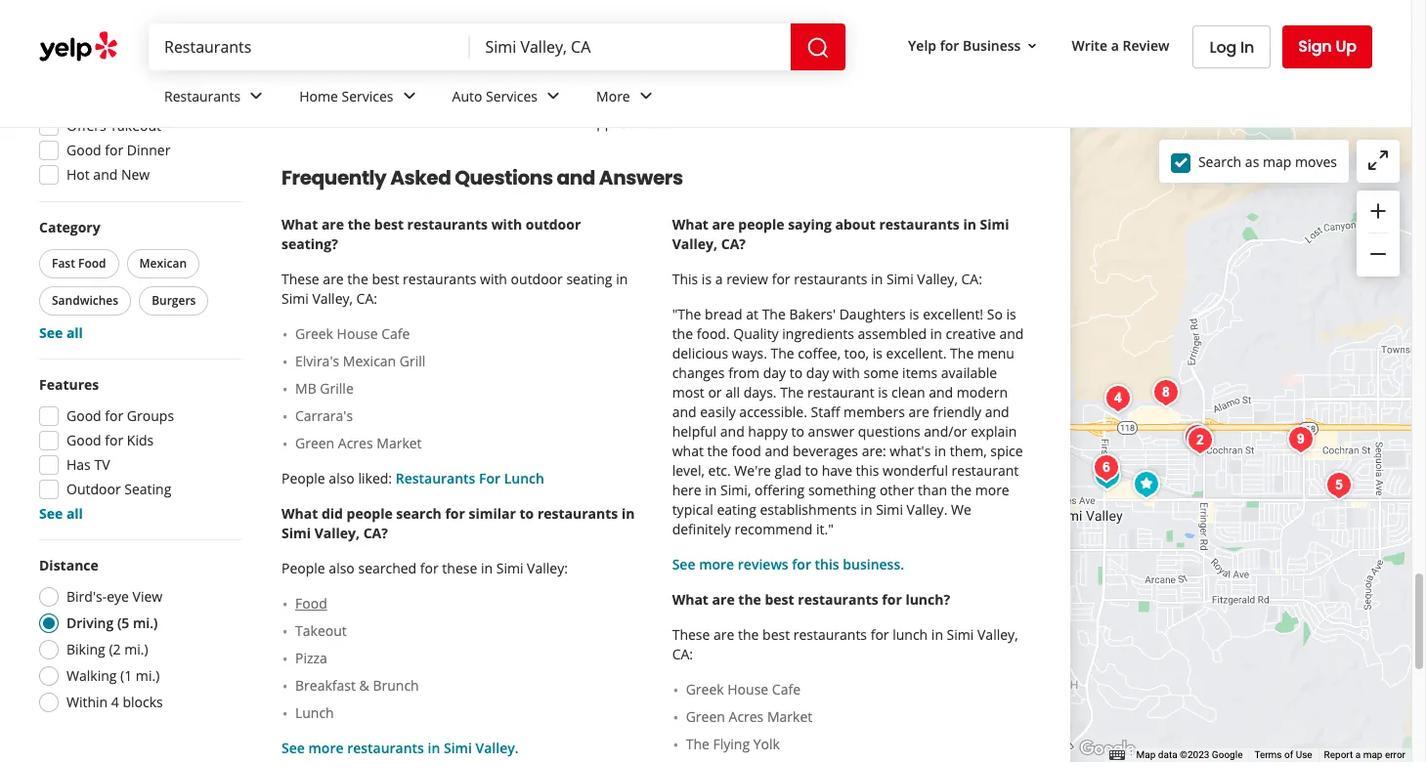 Task type: vqa. For each thing, say whether or not it's contained in the screenshot.
"This is magical!! Yesterday came in and wanted to get 20 hot wings. They had just 4 and I was busy. It didn't work. Today I went to Marina and wanted to check out KFC there. It it…" 16 speech v2 "Image"
no



Task type: locate. For each thing, give the bounding box(es) containing it.
a left the birthday
[[706, 54, 713, 73]]

acres up flying
[[729, 708, 764, 726]]

green acres market link
[[295, 434, 641, 453], [686, 708, 1032, 727]]

group containing category
[[35, 218, 243, 343]]

1 see all from the top
[[39, 324, 83, 342]]

restaurants down pm
[[164, 87, 241, 105]]

what inside what did people search for similar to restaurants in simi valley, ca?
[[282, 504, 318, 523]]

hi! looking for boba tea, and vegan restaurants in santa barbara  for a birthday lunch. any recommendations would be appreciated. tia
[[589, 15, 770, 132]]

people for search
[[347, 504, 393, 523]]

house up flying
[[728, 680, 769, 699]]

restaurants up "that"
[[329, 54, 402, 73]]

restaurants inside restaurants in los angeles what are some good restaurants in los angeles that are affordable or give huge portions?
[[329, 54, 402, 73]]

best for these are the best restaurants with outdoor seating in simi valley, ca:
[[372, 270, 399, 288]]

0 vertical spatial all
[[66, 324, 83, 342]]

more link
[[581, 70, 674, 127]]

some down too,
[[864, 364, 899, 382]]

beverages
[[793, 442, 859, 460]]

fast
[[52, 255, 75, 272]]

best down see more reviews for this business. link
[[765, 590, 795, 609]]

Find text field
[[164, 36, 454, 58]]

pizza hut image
[[1088, 456, 1127, 495]]

cafe for grill
[[382, 324, 410, 343]]

more down the breakfast
[[309, 739, 344, 758]]

1 vertical spatial ca?
[[363, 524, 388, 542]]

"the
[[673, 305, 702, 323]]

cafe up yolk
[[772, 680, 801, 699]]

3 24 chevron down v2 image from the left
[[542, 85, 565, 108]]

0 vertical spatial angeles
[[329, 15, 382, 34]]

restaurants inside what did people search for similar to restaurants in simi valley, ca?
[[538, 504, 618, 523]]

restaurants
[[659, 35, 732, 54], [850, 35, 923, 54], [329, 54, 402, 73], [407, 215, 488, 233], [880, 215, 960, 233], [403, 270, 477, 288], [794, 270, 868, 288], [538, 504, 618, 523], [798, 590, 879, 609], [794, 626, 867, 644], [347, 739, 424, 758]]

sign
[[1299, 35, 1333, 58]]

reviews
[[738, 555, 789, 574]]

1 vertical spatial these
[[673, 626, 710, 644]]

1 see all button from the top
[[39, 324, 83, 342]]

restaurants
[[329, 0, 412, 14], [164, 87, 241, 105], [396, 469, 476, 488]]

0 horizontal spatial people
[[347, 504, 393, 523]]

in inside 'these are the best restaurants for lunch in simi valley, ca:'
[[932, 626, 944, 644]]

people inside the what are people saying about restaurants in simi valley, ca?
[[739, 215, 785, 233]]

log in
[[1210, 36, 1255, 58]]

ca? up review
[[721, 234, 746, 253]]

food takeout pizza breakfast & brunch lunch
[[295, 594, 419, 722]]

also for searched
[[329, 559, 355, 578]]

valley, inside these are the best restaurants with outdoor seating in simi valley, ca:
[[312, 289, 353, 308]]

with for what are the best restaurants with outdoor seating?
[[492, 215, 522, 233]]

outdoor up "seating"
[[526, 215, 581, 233]]

1 horizontal spatial more
[[699, 555, 735, 574]]

16 chevron down v2 image
[[1025, 38, 1041, 54]]

good for good for groups
[[67, 407, 101, 425]]

what inside restaurants in los angeles what are some good restaurants in los angeles that are affordable or give huge portions?
[[329, 35, 362, 54]]

offers down open
[[67, 67, 106, 86]]

green inside greek house cafe elvira's mexican grill mb grille carrara's green acres market
[[295, 434, 335, 453]]

breakfast & brunch link
[[295, 676, 641, 696]]

this
[[856, 461, 880, 480], [815, 555, 840, 574]]

1 horizontal spatial market
[[768, 708, 813, 726]]

0 vertical spatial these
[[282, 270, 320, 288]]

best inside these are the best restaurants with outdoor seating in simi valley, ca:
[[372, 270, 399, 288]]

excellent.
[[887, 344, 947, 363]]

simi inside 'these are the best restaurants for lunch in simi valley, ca:'
[[947, 626, 974, 644]]

ingredients
[[783, 324, 855, 343]]

0 horizontal spatial mexican
[[139, 255, 187, 272]]

0 horizontal spatial some
[[390, 35, 425, 54]]

with down too,
[[833, 364, 860, 382]]

1 vertical spatial some
[[864, 364, 899, 382]]

0 vertical spatial restaurant
[[808, 383, 875, 402]]

home services link
[[284, 70, 437, 127]]

business.
[[843, 555, 905, 574]]

24 chevron down v2 image left home
[[245, 85, 268, 108]]

blocks
[[123, 693, 163, 712]]

outdoor inside what are the best restaurants with outdoor seating?
[[526, 215, 581, 233]]

map left error
[[1364, 750, 1383, 761]]

0 vertical spatial takeout
[[110, 116, 161, 135]]

auto
[[452, 87, 483, 105]]

1 vertical spatial greek
[[686, 680, 724, 699]]

are:
[[862, 442, 887, 460]]

greek up flying
[[686, 680, 724, 699]]

with down what are the best restaurants with outdoor seating?
[[480, 270, 508, 288]]

terms of use link
[[1255, 750, 1313, 761]]

people for saying
[[739, 215, 785, 233]]

here left la?
[[927, 35, 956, 54]]

good for good for dinner
[[67, 141, 101, 159]]

that
[[329, 74, 354, 93]]

0 vertical spatial or
[[452, 74, 466, 93]]

24 chevron down v2 image for home services
[[398, 85, 421, 108]]

be
[[753, 94, 769, 112]]

takeout link
[[295, 622, 641, 641]]

1 horizontal spatial lunch
[[504, 469, 545, 488]]

2 see all button from the top
[[39, 505, 83, 523]]

1 none field from the left
[[164, 36, 454, 58]]

walking (1 mi.)
[[67, 667, 160, 686]]

good up the hot
[[67, 141, 101, 159]]

1 horizontal spatial none field
[[486, 36, 776, 58]]

restaurants down what are the best restaurants for lunch?
[[794, 626, 867, 644]]

day
[[764, 364, 786, 382], [807, 364, 830, 382]]

1 offers from the top
[[67, 67, 106, 86]]

offers takeout
[[67, 116, 161, 135]]

all down from
[[726, 383, 740, 402]]

than
[[918, 481, 948, 499]]

search image
[[807, 36, 830, 59]]

for up "good for kids"
[[105, 407, 123, 425]]

sandwiches
[[52, 292, 118, 309]]

1 horizontal spatial people
[[739, 215, 785, 233]]

1 vertical spatial greek house cafe link
[[686, 680, 1032, 700]]

1 horizontal spatial or
[[708, 383, 722, 402]]

1 vertical spatial this
[[815, 555, 840, 574]]

munay restaurant image
[[1320, 466, 1359, 505]]

all down sandwiches button
[[66, 324, 83, 342]]

more inside "the bread at the bakers' daughters is excellent! so is the food. quality ingredients assembled in creative and delicious ways. the coffee, too, is excellent. the menu changes from day to day with some items available most or all days.  the restaurant is clean and modern and easily accessible.  staff members are friendly and helpful and happy to answer questions and/or explain what the food and beverages are: what's in them, spice level, etc.  we're glad to have this wonderful restaurant here in simi, offering something other than the more typical eating establishments in simi valley. we definitely recommend it."
[[976, 481, 1010, 499]]

valley, down did
[[315, 524, 360, 542]]

valley. down than
[[907, 500, 948, 519]]

people up did
[[282, 469, 325, 488]]

option group
[[33, 556, 243, 719]]

data
[[1159, 750, 1178, 761]]

people inside what did people search for similar to restaurants in simi valley, ca?
[[347, 504, 393, 523]]

kalaveras image
[[1099, 379, 1138, 418]]

0 vertical spatial with
[[492, 215, 522, 233]]

2 vertical spatial good
[[67, 431, 101, 450]]

some
[[390, 35, 425, 54], [864, 364, 899, 382]]

valley, up "excellent!"
[[918, 270, 958, 288]]

1 vertical spatial people
[[282, 559, 325, 578]]

log
[[1210, 36, 1237, 58]]

rambo's hot chicken image
[[1147, 373, 1186, 412]]

takeout for food
[[295, 622, 347, 640]]

restaurants up 'these are the best restaurants for lunch in simi valley, ca:'
[[798, 590, 879, 609]]

1 vertical spatial good
[[67, 407, 101, 425]]

are inside these are the best restaurants with outdoor seating in simi valley, ca:
[[323, 270, 344, 288]]

1 horizontal spatial green acres market link
[[686, 708, 1032, 727]]

simi,
[[721, 481, 751, 499]]

home
[[299, 87, 338, 105]]

people also searched for these in simi valley:
[[282, 559, 568, 578]]

this down are:
[[856, 461, 880, 480]]

ca: up greek house cafe elvira's mexican grill mb grille carrara's green acres market
[[357, 289, 378, 308]]

are inside the what are people saying about restaurants in simi valley, ca?
[[713, 215, 735, 233]]

the inside these are the best restaurants with outdoor seating in simi valley, ca:
[[348, 270, 368, 288]]

24 chevron down v2 image
[[245, 85, 268, 108], [398, 85, 421, 108], [542, 85, 565, 108]]

restaurants inside business categories element
[[164, 87, 241, 105]]

greek inside greek house cafe green acres market the flying yolk
[[686, 680, 724, 699]]

acres up liked:
[[338, 434, 373, 453]]

1 vertical spatial other
[[880, 481, 915, 499]]

3 good from the top
[[67, 431, 101, 450]]

1 vertical spatial cafe
[[772, 680, 801, 699]]

or inside restaurants in los angeles what are some good restaurants in los angeles that are affordable or give huge portions?
[[452, 74, 466, 93]]

all down 'outdoor'
[[66, 505, 83, 523]]

taco bell image
[[1127, 465, 1166, 504]]

open now 12:40 pm
[[67, 43, 199, 62]]

food inside food takeout pizza breakfast & brunch lunch
[[295, 594, 327, 613]]

takeout inside food takeout pizza breakfast & brunch lunch
[[295, 622, 347, 640]]

restaurants inside hi! looking for boba tea, and vegan restaurants in santa barbara  for a birthday lunch. any recommendations would be appreciated. tia
[[659, 35, 732, 54]]

None field
[[164, 36, 454, 58], [486, 36, 776, 58]]

to inside what did people search for similar to restaurants in simi valley, ca?
[[520, 504, 534, 523]]

restaurant
[[808, 383, 875, 402], [952, 461, 1019, 480]]

valley,
[[673, 234, 718, 253], [918, 270, 958, 288], [312, 289, 353, 308], [315, 524, 360, 542], [978, 626, 1019, 644]]

0 horizontal spatial restaurant
[[808, 383, 875, 402]]

map
[[1263, 152, 1292, 171], [1364, 750, 1383, 761]]

groups
[[127, 407, 174, 425]]

mexican inside greek house cafe elvira's mexican grill mb grille carrara's green acres market
[[343, 352, 396, 370]]

elvira's mexican grill image
[[1178, 418, 1217, 457]]

we're
[[735, 461, 771, 480]]

see more restaurants in simi valley.
[[282, 739, 519, 758]]

1 vertical spatial or
[[708, 383, 722, 402]]

in inside hi! looking for boba tea, and vegan restaurants in santa barbara  for a birthday lunch. any recommendations would be appreciated. tia
[[736, 35, 748, 54]]

0 horizontal spatial good
[[429, 35, 461, 54]]

restaurants up valley:
[[538, 504, 618, 523]]

people
[[282, 469, 325, 488], [282, 559, 325, 578]]

1 services from the left
[[342, 87, 394, 105]]

yelp for business button
[[901, 28, 1049, 63]]

0 horizontal spatial none field
[[164, 36, 454, 58]]

is up members
[[878, 383, 888, 402]]

food up pizza
[[295, 594, 327, 613]]

simi inside the what are people saying about restaurants in simi valley, ca?
[[980, 215, 1010, 233]]

see all for features
[[39, 505, 83, 523]]

cafe for market
[[772, 680, 801, 699]]

green down carrara's
[[295, 434, 335, 453]]

1 horizontal spatial restaurant
[[952, 461, 1019, 480]]

mb
[[295, 379, 317, 398]]

report a map error link
[[1325, 750, 1406, 761]]

1 vertical spatial see all
[[39, 505, 83, 523]]

day up days.
[[764, 364, 786, 382]]

1 vertical spatial with
[[480, 270, 508, 288]]

1 vertical spatial also
[[329, 559, 355, 578]]

people left saying
[[739, 215, 785, 233]]

restaurant up staff
[[808, 383, 875, 402]]

see more reviews for this business.
[[673, 555, 905, 574]]

None search field
[[149, 23, 850, 70]]

2 also from the top
[[329, 559, 355, 578]]

1 good from the top
[[67, 141, 101, 159]]

1 vertical spatial mi.)
[[124, 641, 148, 659]]

acres
[[338, 434, 373, 453], [729, 708, 764, 726]]

group containing suggested
[[33, 12, 243, 191]]

2 horizontal spatial more
[[976, 481, 1010, 499]]

lunch right for
[[504, 469, 545, 488]]

for up what are the best restaurants for lunch?
[[792, 555, 812, 574]]

lunch inside food takeout pizza breakfast & brunch lunch
[[295, 704, 334, 722]]

green acres market link up the flying yolk link at the bottom of page
[[686, 708, 1032, 727]]

0 vertical spatial outdoor
[[526, 215, 581, 233]]

are inside 'these are the best restaurants for lunch in simi valley, ca:'
[[714, 626, 735, 644]]

carrara's link
[[295, 407, 641, 426]]

see more restaurants in simi valley. link
[[282, 739, 519, 758]]

0 vertical spatial offers
[[67, 67, 106, 86]]

0 vertical spatial market
[[377, 434, 422, 453]]

market up yolk
[[768, 708, 813, 726]]

behemoth burger image
[[1087, 448, 1126, 488]]

for inside button
[[940, 36, 960, 54]]

what for what did people search for similar to restaurants in simi valley, ca?
[[282, 504, 318, 523]]

are for these are the best restaurants for lunch in simi valley, ca:
[[714, 626, 735, 644]]

1 also from the top
[[329, 469, 355, 488]]

yelp for business
[[909, 36, 1021, 54]]

more down definitely at bottom
[[699, 555, 735, 574]]

good inside restaurants in los angeles what are some good restaurants in los angeles that are affordable or give huge portions?
[[429, 35, 461, 54]]

for inside 'these are the best restaurants for lunch in simi valley, ca:'
[[871, 626, 890, 644]]

24 chevron down v2 image left lunch.
[[542, 85, 565, 108]]

2 none field from the left
[[486, 36, 776, 58]]

friendly
[[933, 403, 982, 421]]

other down wonderful
[[880, 481, 915, 499]]

1 vertical spatial see all button
[[39, 505, 83, 523]]

other inside "the bread at the bakers' daughters is excellent! so is the food. quality ingredients assembled in creative and delicious ways. the coffee, too, is excellent. the menu changes from day to day with some items available most or all days.  the restaurant is clean and modern and easily accessible.  staff members are friendly and helpful and happy to answer questions and/or explain what the food and beverages are: what's in them, spice level, etc.  we're glad to have this wonderful restaurant here in simi, offering something other than the more typical eating establishments in simi valley. we definitely recommend it."
[[880, 481, 915, 499]]

to right similar
[[520, 504, 534, 523]]

cafe up grill
[[382, 324, 410, 343]]

0 vertical spatial house
[[337, 324, 378, 343]]

0 vertical spatial green
[[295, 434, 335, 453]]

1 vertical spatial offers
[[67, 116, 106, 135]]

seating?
[[282, 234, 338, 253]]

ca: up greek house cafe green acres market the flying yolk
[[673, 645, 693, 664]]

lunch
[[893, 626, 928, 644]]

1 vertical spatial acres
[[729, 708, 764, 726]]

features
[[39, 376, 99, 394]]

valley. down lunch link
[[476, 739, 519, 758]]

market inside greek house cafe green acres market the flying yolk
[[768, 708, 813, 726]]

this is a review for restaurants in simi valley, ca:
[[673, 270, 983, 288]]

this down it."
[[815, 555, 840, 574]]

2 offers from the top
[[67, 116, 106, 135]]

24 chevron down v2 image inside home services link
[[398, 85, 421, 108]]

restaurants down what are the best restaurants with outdoor seating?
[[403, 270, 477, 288]]

or left give
[[452, 74, 466, 93]]

0 horizontal spatial map
[[1263, 152, 1292, 171]]

ca: inside these are the best restaurants with outdoor seating in simi valley, ca:
[[357, 289, 378, 308]]

search as map moves
[[1199, 152, 1338, 171]]

restaurants down asked
[[407, 215, 488, 233]]

or up 'easily'
[[708, 383, 722, 402]]

24 chevron down v2 image for restaurants
[[245, 85, 268, 108]]

these inside these are the best restaurants with outdoor seating in simi valley, ca:
[[282, 270, 320, 288]]

option group containing distance
[[33, 556, 243, 719]]

restaurants inside these are the best restaurants with outdoor seating in simi valley, ca:
[[403, 270, 477, 288]]

greek for greek house cafe elvira's mexican grill mb grille carrara's green acres market
[[295, 324, 333, 343]]

map region
[[824, 5, 1427, 763]]

recommend
[[735, 520, 813, 539]]

to down the coffee, at the right top of page
[[790, 364, 803, 382]]

some down restaurants in los angeles link
[[390, 35, 425, 54]]

2 good from the top
[[67, 407, 101, 425]]

hot
[[67, 165, 90, 184]]

0 horizontal spatial food
[[78, 255, 106, 272]]

good up affordable
[[429, 35, 461, 54]]

mexican up burgers
[[139, 255, 187, 272]]

cafe inside greek house cafe elvira's mexican grill mb grille carrara's green acres market
[[382, 324, 410, 343]]

0 vertical spatial greek house cafe link
[[295, 324, 641, 344]]

what inside what are the best restaurants with outdoor seating?
[[282, 215, 318, 233]]

0 vertical spatial greek
[[295, 324, 333, 343]]

what for what are the best restaurants with outdoor seating?
[[282, 215, 318, 233]]

clean
[[892, 383, 926, 402]]

restaurants right about
[[880, 215, 960, 233]]

with inside what are the best restaurants with outdoor seating?
[[492, 215, 522, 233]]

restaurants for restaurants
[[164, 87, 241, 105]]

0 vertical spatial cafe
[[382, 324, 410, 343]]

with inside these are the best restaurants with outdoor seating in simi valley, ca:
[[480, 270, 508, 288]]

simi inside what did people search for similar to restaurants in simi valley, ca?
[[282, 524, 311, 542]]

2 vertical spatial with
[[833, 364, 860, 382]]

these inside 'these are the best restaurants for lunch in simi valley, ca:'
[[673, 626, 710, 644]]

the left flying
[[686, 735, 710, 754]]

0 horizontal spatial ca:
[[357, 289, 378, 308]]

2 24 chevron down v2 image from the left
[[398, 85, 421, 108]]

greek inside greek house cafe elvira's mexican grill mb grille carrara's green acres market
[[295, 324, 333, 343]]

0 vertical spatial good
[[67, 141, 101, 159]]

1 people from the top
[[282, 469, 325, 488]]

valley, inside the what are people saying about restaurants in simi valley, ca?
[[673, 234, 718, 253]]

1 vertical spatial good
[[429, 35, 461, 54]]

all for category
[[66, 324, 83, 342]]

are inside the what are other good restaurants here in la?
[[887, 15, 908, 34]]

1 day from the left
[[764, 364, 786, 382]]

1 horizontal spatial mexican
[[343, 352, 396, 370]]

2 vertical spatial ca:
[[673, 645, 693, 664]]

1 vertical spatial angeles
[[447, 54, 497, 73]]

people down did
[[282, 559, 325, 578]]

0 vertical spatial some
[[390, 35, 425, 54]]

best down asked
[[374, 215, 404, 233]]

day down the coffee, at the right top of page
[[807, 364, 830, 382]]

best down what are the best restaurants with outdoor seating?
[[372, 270, 399, 288]]

market up the people also liked: restaurants for lunch
[[377, 434, 422, 453]]

0 vertical spatial acres
[[338, 434, 373, 453]]

2 see all from the top
[[39, 505, 83, 523]]

people down liked:
[[347, 504, 393, 523]]

mexican inside button
[[139, 255, 187, 272]]

wonderful
[[883, 461, 949, 480]]

best down what are the best restaurants for lunch?
[[763, 626, 790, 644]]

greek
[[295, 324, 333, 343], [686, 680, 724, 699]]

0 vertical spatial ca:
[[962, 270, 983, 288]]

house inside greek house cafe elvira's mexican grill mb grille carrara's green acres market
[[337, 324, 378, 343]]

view
[[133, 588, 163, 606]]

are inside what are the best restaurants with outdoor seating?
[[322, 215, 344, 233]]

0 vertical spatial restaurants
[[329, 0, 412, 14]]

liked:
[[358, 469, 392, 488]]

1 horizontal spatial cafe
[[772, 680, 801, 699]]

restaurants right search image
[[850, 35, 923, 54]]

0 horizontal spatial or
[[452, 74, 466, 93]]

1 horizontal spatial house
[[728, 680, 769, 699]]

greek house cafe link for elvira's mexican grill
[[295, 324, 641, 344]]

0 horizontal spatial 24 chevron down v2 image
[[245, 85, 268, 108]]

0 horizontal spatial more
[[309, 739, 344, 758]]

changes
[[673, 364, 725, 382]]

0 vertical spatial good
[[950, 15, 982, 34]]

what inside the what are people saying about restaurants in simi valley, ca?
[[673, 215, 709, 233]]

good for good for kids
[[67, 431, 101, 450]]

1 vertical spatial restaurants
[[164, 87, 241, 105]]

2 vertical spatial mi.)
[[136, 667, 160, 686]]

the
[[348, 215, 371, 233], [348, 270, 368, 288], [673, 324, 693, 343], [708, 442, 729, 460], [951, 481, 972, 499], [739, 590, 762, 609], [738, 626, 759, 644]]

takeout up pizza
[[295, 622, 347, 640]]

menu
[[978, 344, 1015, 363]]

0 vertical spatial more
[[976, 481, 1010, 499]]

1 vertical spatial more
[[699, 555, 735, 574]]

restaurants inside the what are people saying about restaurants in simi valley, ca?
[[880, 215, 960, 233]]

some inside "the bread at the bakers' daughters is excellent! so is the food. quality ingredients assembled in creative and delicious ways. the coffee, too, is excellent. the menu changes from day to day with some items available most or all days.  the restaurant is clean and modern and easily accessible.  staff members are friendly and helpful and happy to answer questions and/or explain what the food and beverages are: what's in them, spice level, etc.  we're glad to have this wonderful restaurant here in simi, offering something other than the more typical eating establishments in simi valley. we definitely recommend it."
[[864, 364, 899, 382]]

1 24 chevron down v2 image from the left
[[245, 85, 268, 108]]

house inside greek house cafe green acres market the flying yolk
[[728, 680, 769, 699]]

restaurants inside the what are other good restaurants here in la?
[[850, 35, 923, 54]]

zoom in image
[[1367, 199, 1391, 223]]

outdoor inside these are the best restaurants with outdoor seating in simi valley, ca:
[[511, 270, 563, 288]]

green up flying
[[686, 708, 726, 726]]

group
[[33, 12, 243, 191], [1357, 191, 1400, 277], [35, 218, 243, 343], [33, 376, 243, 524]]

good down features
[[67, 407, 101, 425]]

restaurants inside restaurants in los angeles what are some good restaurants in los angeles that are affordable or give huge portions?
[[329, 0, 412, 14]]

0 vertical spatial people
[[282, 469, 325, 488]]

see down the breakfast
[[282, 739, 305, 758]]

portions?
[[364, 94, 424, 112]]

0 horizontal spatial cafe
[[382, 324, 410, 343]]

1 vertical spatial people
[[347, 504, 393, 523]]

mi.) right (2
[[124, 641, 148, 659]]

the inside 'these are the best restaurants for lunch in simi valley, ca:'
[[738, 626, 759, 644]]

2 services from the left
[[486, 87, 538, 105]]

best inside 'these are the best restaurants for lunch in simi valley, ca:'
[[763, 626, 790, 644]]

market inside greek house cafe elvira's mexican grill mb grille carrara's green acres market
[[377, 434, 422, 453]]

cafe inside greek house cafe green acres market the flying yolk
[[772, 680, 801, 699]]

food
[[78, 255, 106, 272], [295, 594, 327, 613]]

0 horizontal spatial greek
[[295, 324, 333, 343]]

the up "available"
[[951, 344, 974, 363]]

ca: up "excellent!"
[[962, 270, 983, 288]]

0 vertical spatial this
[[856, 461, 880, 480]]

mi.) right (5
[[133, 614, 158, 633]]

1 horizontal spatial takeout
[[295, 622, 347, 640]]

barbara
[[629, 54, 680, 73]]

1 vertical spatial house
[[728, 680, 769, 699]]

1 horizontal spatial ca:
[[673, 645, 693, 664]]

1 horizontal spatial angeles
[[447, 54, 497, 73]]

0 vertical spatial other
[[911, 15, 946, 34]]

to right happy
[[792, 422, 805, 441]]

24 chevron down v2 image inside restaurants link
[[245, 85, 268, 108]]

ca? inside what did people search for similar to restaurants in simi valley, ca?
[[363, 524, 388, 542]]

review
[[727, 270, 769, 288]]

2 horizontal spatial 24 chevron down v2 image
[[542, 85, 565, 108]]

1 horizontal spatial services
[[486, 87, 538, 105]]

burgers
[[152, 292, 196, 309]]

none field find
[[164, 36, 454, 58]]

0 horizontal spatial ca?
[[363, 524, 388, 542]]

simi inside "the bread at the bakers' daughters is excellent! so is the food. quality ingredients assembled in creative and delicious ways. the coffee, too, is excellent. the menu changes from day to day with some items available most or all days.  the restaurant is clean and modern and easily accessible.  staff members are friendly and helpful and happy to answer questions and/or explain what the food and beverages are: what's in them, spice level, etc.  we're glad to have this wonderful restaurant here in simi, offering something other than the more typical eating establishments in simi valley. we definitely recommend it."
[[876, 500, 904, 519]]

zoom out image
[[1367, 243, 1391, 266]]

24 chevron down v2 image inside auto services link
[[542, 85, 565, 108]]

for left these
[[420, 559, 439, 578]]

0 vertical spatial ca?
[[721, 234, 746, 253]]

questions
[[858, 422, 921, 441]]

what inside the what are other good restaurants here in la?
[[850, 15, 883, 34]]

and down 'hi!'
[[589, 35, 614, 54]]

in inside what did people search for similar to restaurants in simi valley, ca?
[[622, 504, 635, 523]]

have
[[822, 461, 853, 480]]

greek for greek house cafe green acres market the flying yolk
[[686, 680, 724, 699]]

greek house cafe image
[[1282, 420, 1321, 459]]

24 chevron down v2 image
[[634, 85, 658, 108]]

valley. inside "the bread at the bakers' daughters is excellent! so is the food. quality ingredients assembled in creative and delicious ways. the coffee, too, is excellent. the menu changes from day to day with some items available most or all days.  the restaurant is clean and modern and easily accessible.  staff members are friendly and helpful and happy to answer questions and/or explain what the food and beverages are: what's in them, spice level, etc.  we're glad to have this wonderful restaurant here in simi, offering something other than the more typical eating establishments in simi valley. we definitely recommend it."
[[907, 500, 948, 519]]

0 vertical spatial mexican
[[139, 255, 187, 272]]

0 horizontal spatial valley.
[[476, 739, 519, 758]]

all inside "the bread at the bakers' daughters is excellent! so is the food. quality ingredients assembled in creative and delicious ways. the coffee, too, is excellent. the menu changes from day to day with some items available most or all days.  the restaurant is clean and modern and easily accessible.  staff members are friendly and helpful and happy to answer questions and/or explain what the food and beverages are: what's in them, spice level, etc.  we're glad to have this wonderful restaurant here in simi, offering something other than the more typical eating establishments in simi valley. we definitely recommend it."
[[726, 383, 740, 402]]

business categories element
[[149, 70, 1373, 127]]

2 people from the top
[[282, 559, 325, 578]]

0 horizontal spatial acres
[[338, 434, 373, 453]]

for left lunch on the right of page
[[871, 626, 890, 644]]

angeles up give
[[447, 54, 497, 73]]

are inside "the bread at the bakers' daughters is excellent! so is the food. quality ingredients assembled in creative and delicious ways. the coffee, too, is excellent. the menu changes from day to day with some items available most or all days.  the restaurant is clean and modern and easily accessible.  staff members are friendly and helpful and happy to answer questions and/or explain what the food and beverages are: what's in them, spice level, etc.  we're glad to have this wonderful restaurant here in simi, offering something other than the more typical eating establishments in simi valley. we definitely recommend it."
[[909, 403, 930, 421]]

0 horizontal spatial day
[[764, 364, 786, 382]]

1 vertical spatial green
[[686, 708, 726, 726]]

services
[[342, 87, 394, 105], [486, 87, 538, 105]]

report a map error
[[1325, 750, 1406, 761]]

what
[[850, 15, 883, 34], [329, 35, 362, 54], [282, 215, 318, 233], [673, 215, 709, 233], [282, 504, 318, 523], [673, 590, 709, 609]]

other up yelp
[[911, 15, 946, 34]]

0 horizontal spatial this
[[815, 555, 840, 574]]

suggested
[[39, 12, 109, 30]]

birthday
[[717, 54, 770, 73]]

1 horizontal spatial food
[[295, 594, 327, 613]]

mexican up grille
[[343, 352, 396, 370]]

mi.)
[[133, 614, 158, 633], [124, 641, 148, 659], [136, 667, 160, 686]]

distance
[[39, 556, 99, 575]]

group containing features
[[33, 376, 243, 524]]

brunch
[[373, 676, 419, 695]]

map data ©2023 google
[[1137, 750, 1243, 761]]

greek up elvira's
[[295, 324, 333, 343]]

outdoor for these are the best restaurants with outdoor seating in simi valley, ca:
[[511, 270, 563, 288]]

angeles up find text field
[[329, 15, 382, 34]]

1 horizontal spatial this
[[856, 461, 880, 480]]

0 horizontal spatial green
[[295, 434, 335, 453]]

1 vertical spatial food
[[295, 594, 327, 613]]

best inside what are the best restaurants with outdoor seating?
[[374, 215, 404, 233]]

with inside "the bread at the bakers' daughters is excellent! so is the food. quality ingredients assembled in creative and delicious ways. the coffee, too, is excellent. the menu changes from day to day with some items available most or all days.  the restaurant is clean and modern and easily accessible.  staff members are friendly and helpful and happy to answer questions and/or explain what the food and beverages are: what's in them, spice level, etc.  we're glad to have this wonderful restaurant here in simi, offering something other than the more typical eating establishments in simi valley. we definitely recommend it."
[[833, 364, 860, 382]]

what
[[673, 442, 704, 460]]

here down level,
[[673, 481, 702, 499]]



Task type: describe. For each thing, give the bounding box(es) containing it.
dinner
[[127, 141, 171, 159]]

are for these are the best restaurants with outdoor seating in simi valley, ca:
[[323, 270, 344, 288]]

keyboard shortcuts image
[[1110, 752, 1125, 761]]

restaurants inside what are the best restaurants with outdoor seating?
[[407, 215, 488, 233]]

fast food button
[[39, 249, 119, 279]]

for down the offers takeout
[[105, 141, 123, 159]]

people for people also searched for these in simi valley:
[[282, 559, 325, 578]]

explain
[[971, 422, 1018, 441]]

simi inside these are the best restaurants with outdoor seating in simi valley, ca:
[[282, 289, 309, 308]]

the down quality
[[771, 344, 795, 363]]

would
[[710, 94, 749, 112]]

more for business.
[[699, 555, 735, 574]]

and down 'most' on the left
[[673, 403, 697, 421]]

offers for offers takeout
[[67, 116, 106, 135]]

for right barbara
[[684, 54, 702, 73]]

the up accessible.
[[781, 383, 804, 402]]

is right this
[[702, 270, 712, 288]]

people for people also liked: restaurants for lunch
[[282, 469, 325, 488]]

sandwiches button
[[39, 287, 131, 316]]

"the bread at the bakers' daughters is excellent! so is the food. quality ingredients assembled in creative and delicious ways. the coffee, too, is excellent. the menu changes from day to day with some items available most or all days.  the restaurant is clean and modern and easily accessible.  staff members are friendly and helpful and happy to answer questions and/or explain what the food and beverages are: what's in them, spice level, etc.  we're glad to have this wonderful restaurant here in simi, offering something other than the more typical eating establishments in simi valley. we definitely recommend it."
[[673, 305, 1024, 539]]

a inside hi! looking for boba tea, and vegan restaurants in santa barbara  for a birthday lunch. any recommendations would be appreciated. tia
[[706, 54, 713, 73]]

restaurants inside 'these are the best restaurants for lunch in simi valley, ca:'
[[794, 626, 867, 644]]

business
[[963, 36, 1021, 54]]

walking
[[67, 667, 117, 686]]

outdoor for what are the best restaurants with outdoor seating?
[[526, 215, 581, 233]]

breakfast
[[295, 676, 356, 695]]

a right the report
[[1356, 750, 1361, 761]]

etc.
[[709, 461, 731, 480]]

for left boba on the top of page
[[664, 15, 682, 34]]

frequently
[[282, 164, 387, 191]]

other inside the what are other good restaurants here in la?
[[911, 15, 946, 34]]

outdoor seating
[[67, 480, 171, 499]]

what are the best restaurants with outdoor seating?
[[282, 215, 581, 253]]

bird's-
[[67, 588, 107, 606]]

restaurants up bakers'
[[794, 270, 868, 288]]

auto services link
[[437, 70, 581, 127]]

error
[[1386, 750, 1406, 761]]

seating
[[567, 270, 613, 288]]

assembled
[[858, 324, 927, 343]]

tv
[[94, 456, 110, 474]]

here inside the what are other good restaurants here in la?
[[927, 35, 956, 54]]

(5
[[117, 614, 129, 633]]

1 vertical spatial valley.
[[476, 739, 519, 758]]

0 vertical spatial los
[[432, 0, 455, 14]]

give
[[470, 74, 495, 93]]

a right write
[[1112, 36, 1120, 54]]

offering
[[755, 481, 805, 499]]

ca? inside the what are people saying about restaurants in simi valley, ca?
[[721, 234, 746, 253]]

with for these are the best restaurants with outdoor seating in simi valley, ca:
[[480, 270, 508, 288]]

delivery
[[110, 67, 161, 86]]

in
[[1241, 36, 1255, 58]]

at
[[746, 305, 759, 323]]

tia
[[673, 113, 693, 132]]

and/or
[[924, 422, 968, 441]]

appreciated.
[[589, 113, 669, 132]]

hot and new
[[67, 165, 150, 184]]

a left review
[[716, 270, 723, 288]]

carrara's
[[295, 407, 353, 425]]

modern
[[957, 383, 1008, 402]]

saying
[[788, 215, 832, 233]]

open
[[67, 43, 102, 62]]

for
[[479, 469, 501, 488]]

and up explain
[[986, 403, 1010, 421]]

did
[[322, 504, 343, 523]]

see all button for category
[[39, 324, 83, 342]]

see up distance
[[39, 505, 63, 523]]

and inside group
[[93, 165, 118, 184]]

valley, inside what did people search for similar to restaurants in simi valley, ca?
[[315, 524, 360, 542]]

good for kids
[[67, 431, 154, 450]]

mi.) for walking (1 mi.)
[[136, 667, 160, 686]]

food inside 'button'
[[78, 255, 106, 272]]

restaurants in los angeles what are some good restaurants in los angeles that are affordable or give huge portions?
[[329, 0, 497, 112]]

in inside these are the best restaurants with outdoor seating in simi valley, ca:
[[616, 270, 628, 288]]

answers
[[599, 164, 683, 191]]

so
[[987, 305, 1003, 323]]

2 horizontal spatial ca:
[[962, 270, 983, 288]]

ca: inside 'these are the best restaurants for lunch in simi valley, ca:'
[[673, 645, 693, 664]]

are for what are the best restaurants with outdoor seating?
[[322, 215, 344, 233]]

in inside the what are other good restaurants here in la?
[[960, 35, 972, 54]]

good for dinner
[[67, 141, 171, 159]]

santa
[[589, 54, 625, 73]]

asked
[[390, 164, 451, 191]]

here inside "the bread at the bakers' daughters is excellent! so is the food. quality ingredients assembled in creative and delicious ways. the coffee, too, is excellent. the menu changes from day to day with some items available most or all days.  the restaurant is clean and modern and easily accessible.  staff members are friendly and helpful and happy to answer questions and/or explain what the food and beverages are: what's in them, spice level, etc.  we're glad to have this wonderful restaurant here in simi, offering something other than the more typical eating establishments in simi valley. we definitely recommend it."
[[673, 481, 702, 499]]

in inside the what are people saying about restaurants in simi valley, ca?
[[964, 215, 977, 233]]

what for what are people saying about restaurants in simi valley, ca?
[[673, 215, 709, 233]]

grille
[[320, 379, 354, 398]]

what for what are other good restaurants here in la?
[[850, 15, 883, 34]]

frequently asked questions and answers
[[282, 164, 683, 191]]

0 vertical spatial lunch
[[504, 469, 545, 488]]

some inside restaurants in los angeles what are some good restaurants in los angeles that are affordable or give huge portions?
[[390, 35, 425, 54]]

and up food
[[721, 422, 745, 441]]

see all button for features
[[39, 505, 83, 523]]

boba
[[686, 15, 718, 34]]

are for what are people saying about restaurants in simi valley, ca?
[[713, 215, 735, 233]]

days.
[[744, 383, 777, 402]]

this inside "the bread at the bakers' daughters is excellent! so is the food. quality ingredients assembled in creative and delicious ways. the coffee, too, is excellent. the menu changes from day to day with some items available most or all days.  the restaurant is clean and modern and easily accessible.  staff members are friendly and helpful and happy to answer questions and/or explain what the food and beverages are: what's in them, spice level, etc.  we're glad to have this wonderful restaurant here in simi, offering something other than the more typical eating establishments in simi valley. we definitely recommend it."
[[856, 461, 880, 480]]

what are people saying about restaurants in simi valley, ca?
[[673, 215, 1010, 253]]

2 vertical spatial restaurants
[[396, 469, 476, 488]]

greek house cafe link for green acres market
[[686, 680, 1032, 700]]

24 chevron down v2 image for auto services
[[542, 85, 565, 108]]

these are the best restaurants with outdoor seating in simi valley, ca:
[[282, 270, 628, 308]]

2 day from the left
[[807, 364, 830, 382]]

the inside greek house cafe green acres market the flying yolk
[[686, 735, 710, 754]]

mariachi loco grill & cantina image
[[1181, 421, 1220, 460]]

and left answers
[[557, 164, 596, 191]]

it."
[[817, 520, 834, 539]]

food link
[[295, 594, 641, 614]]

mi.) for biking (2 mi.)
[[124, 641, 148, 659]]

good for groups
[[67, 407, 174, 425]]

vegan
[[617, 35, 655, 54]]

pizza
[[295, 649, 327, 668]]

these for ca:
[[673, 626, 710, 644]]

and up the friendly
[[929, 383, 954, 402]]

within
[[67, 693, 108, 712]]

services for home services
[[342, 87, 394, 105]]

search
[[396, 504, 442, 523]]

looking
[[610, 15, 660, 34]]

for left lunch?
[[882, 590, 902, 609]]

green inside greek house cafe green acres market the flying yolk
[[686, 708, 726, 726]]

bread
[[705, 305, 743, 323]]

log in link
[[1194, 25, 1272, 68]]

for down the good for groups
[[105, 431, 123, 450]]

level,
[[673, 461, 705, 480]]

are for what are other good restaurants here in la?
[[887, 15, 908, 34]]

mexican button
[[127, 249, 200, 279]]

acres inside greek house cafe elvira's mexican grill mb grille carrara's green acres market
[[338, 434, 373, 453]]

seating
[[124, 480, 171, 499]]

offers for offers delivery
[[67, 67, 106, 86]]

none field near
[[486, 36, 776, 58]]

the right at
[[762, 305, 786, 323]]

0 horizontal spatial green acres market link
[[295, 434, 641, 453]]

and down happy
[[765, 442, 790, 460]]

see all for category
[[39, 324, 83, 342]]

something
[[809, 481, 877, 499]]

all for features
[[66, 505, 83, 523]]

food
[[732, 442, 762, 460]]

for right review
[[772, 270, 791, 288]]

them,
[[950, 442, 987, 460]]

is up assembled
[[910, 305, 920, 323]]

restaurants link
[[149, 70, 284, 127]]

review
[[1123, 36, 1170, 54]]

acres inside greek house cafe green acres market the flying yolk
[[729, 708, 764, 726]]

1 vertical spatial los
[[421, 54, 443, 73]]

for inside what did people search for similar to restaurants in simi valley, ca?
[[445, 504, 465, 523]]

best for what are the best restaurants for lunch?
[[765, 590, 795, 609]]

what for what are the best restaurants for lunch?
[[673, 590, 709, 609]]

best for what are the best restaurants with outdoor seating?
[[374, 215, 404, 233]]

or inside "the bread at the bakers' daughters is excellent! so is the food. quality ingredients assembled in creative and delicious ways. the coffee, too, is excellent. the menu changes from day to day with some items available most or all days.  the restaurant is clean and modern and easily accessible.  staff members are friendly and helpful and happy to answer questions and/or explain what the food and beverages are: what's in them, spice level, etc.  we're glad to have this wonderful restaurant here in simi, offering something other than the more typical eating establishments in simi valley. we definitely recommend it."
[[708, 383, 722, 402]]

establishments
[[760, 500, 857, 519]]

best for these are the best restaurants for lunch in simi valley, ca:
[[763, 626, 790, 644]]

services for auto services
[[486, 87, 538, 105]]

are for what are the best restaurants for lunch?
[[713, 590, 735, 609]]

these for valley,
[[282, 270, 320, 288]]

yolk
[[754, 735, 780, 754]]

and up menu
[[1000, 324, 1024, 343]]

elvira's mexican grill link
[[295, 352, 641, 371]]

google image
[[1076, 737, 1141, 763]]

to right glad
[[806, 461, 819, 480]]

mi.) for driving (5 mi.)
[[133, 614, 158, 633]]

has
[[67, 456, 91, 474]]

valley, inside 'these are the best restaurants for lunch in simi valley, ca:'
[[978, 626, 1019, 644]]

map for moves
[[1263, 152, 1292, 171]]

1 vertical spatial restaurant
[[952, 461, 1019, 480]]

the inside what are the best restaurants with outdoor seating?
[[348, 215, 371, 233]]

outdoor
[[67, 480, 121, 499]]

house for mexican
[[337, 324, 378, 343]]

is right too,
[[873, 344, 883, 363]]

also for liked:
[[329, 469, 355, 488]]

this
[[673, 270, 698, 288]]

see down definitely at bottom
[[673, 555, 696, 574]]

grill
[[400, 352, 426, 370]]

more for valley.
[[309, 739, 344, 758]]

restaurants for restaurants in los angeles what are some good restaurants in los angeles that are affordable or give huge portions?
[[329, 0, 412, 14]]

affordable
[[382, 74, 449, 93]]

expand map image
[[1367, 149, 1391, 172]]

see down sandwiches button
[[39, 324, 63, 342]]

and inside hi! looking for boba tea, and vegan restaurants in santa barbara  for a birthday lunch. any recommendations would be appreciated. tia
[[589, 35, 614, 54]]

elvira's
[[295, 352, 340, 370]]

house for acres
[[728, 680, 769, 699]]

category
[[39, 218, 100, 237]]

is right so
[[1007, 305, 1017, 323]]

restaurants down brunch
[[347, 739, 424, 758]]

home services
[[299, 87, 394, 105]]

within 4 blocks
[[67, 693, 163, 712]]

takeout for offers
[[110, 116, 161, 135]]

Near text field
[[486, 36, 776, 58]]

bird's-eye view
[[67, 588, 163, 606]]

map for error
[[1364, 750, 1383, 761]]

0 horizontal spatial angeles
[[329, 15, 382, 34]]

©2023
[[1180, 750, 1210, 761]]

biking
[[67, 641, 105, 659]]

helpful
[[673, 422, 717, 441]]

good inside the what are other good restaurants here in la?
[[950, 15, 982, 34]]

up
[[1336, 35, 1357, 58]]

1 vertical spatial green acres market link
[[686, 708, 1032, 727]]

fast food
[[52, 255, 106, 272]]



